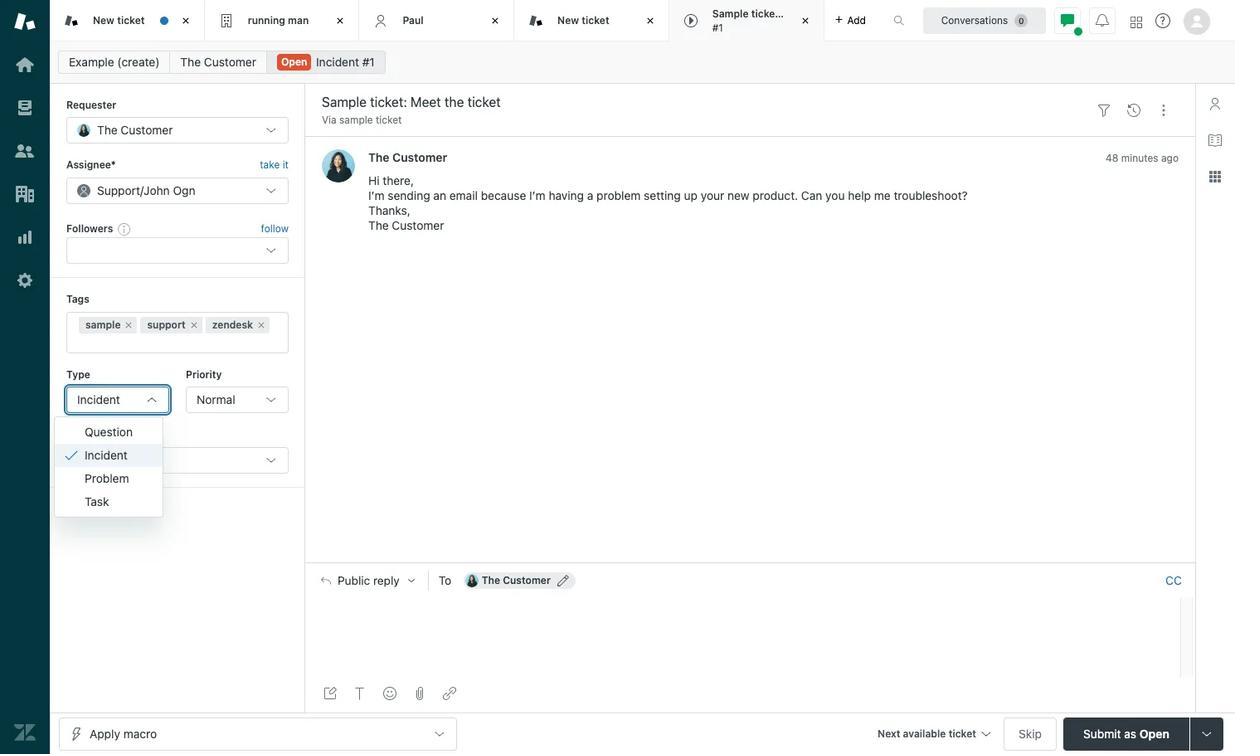 Task type: vqa. For each thing, say whether or not it's contained in the screenshot.
"Sample Ticket: Meet The Ticket #1"
yes



Task type: locate. For each thing, give the bounding box(es) containing it.
the right customer@example.com icon
[[482, 575, 500, 587]]

2 new ticket from the left
[[558, 14, 610, 26]]

ticket
[[831, 8, 859, 20], [117, 14, 145, 26], [582, 14, 610, 26], [376, 114, 402, 126], [949, 727, 977, 740]]

2 close image from the left
[[642, 12, 659, 29]]

close image inside tab
[[797, 12, 814, 29]]

next
[[878, 727, 901, 740]]

1 vertical spatial sample
[[85, 318, 121, 331]]

0 horizontal spatial the customer link
[[170, 51, 267, 74]]

1 horizontal spatial close image
[[487, 12, 504, 29]]

new for 1st "new ticket" tab
[[93, 14, 114, 26]]

ticket right available
[[949, 727, 977, 740]]

0 vertical spatial #1
[[713, 21, 724, 34]]

secondary element
[[50, 46, 1236, 79]]

the customer down requester
[[97, 123, 173, 137]]

1 horizontal spatial problem
[[597, 189, 641, 203]]

1 horizontal spatial i'm
[[530, 189, 546, 203]]

new ticket tab up (create)
[[50, 0, 205, 41]]

incident down linked problem
[[85, 448, 128, 462]]

Public reply composer text field
[[314, 599, 1176, 634]]

submit as open
[[1084, 727, 1170, 741]]

ago
[[1162, 152, 1179, 165]]

the customer down running
[[180, 55, 256, 69]]

0 vertical spatial problem
[[597, 189, 641, 203]]

0 horizontal spatial new ticket tab
[[50, 0, 205, 41]]

take
[[260, 159, 280, 171]]

open inside secondary element
[[281, 56, 307, 68]]

incident up via
[[316, 55, 359, 69]]

2 vertical spatial incident
[[85, 448, 128, 462]]

#1 down sample on the right
[[713, 21, 724, 34]]

the customer right customer@example.com icon
[[482, 575, 551, 587]]

customer@example.com image
[[465, 575, 479, 588]]

tab containing sample ticket: meet the ticket
[[670, 0, 859, 41]]

meet
[[785, 8, 810, 20]]

-
[[77, 453, 83, 468]]

0 horizontal spatial new ticket
[[93, 14, 145, 26]]

0 horizontal spatial close image
[[177, 12, 194, 29]]

example (create)
[[69, 55, 160, 69]]

problem
[[597, 189, 641, 203], [101, 429, 142, 441]]

new ticket up example (create)
[[93, 14, 145, 26]]

linked
[[66, 429, 99, 441]]

0 horizontal spatial open
[[281, 56, 307, 68]]

1 close image from the left
[[177, 12, 194, 29]]

the
[[813, 8, 828, 20]]

hide composer image
[[744, 556, 757, 570]]

new ticket
[[93, 14, 145, 26], [558, 14, 610, 26]]

help
[[848, 189, 871, 203]]

1 new ticket from the left
[[93, 14, 145, 26]]

type
[[66, 368, 90, 381]]

the
[[180, 55, 201, 69], [97, 123, 118, 137], [368, 151, 390, 165], [368, 219, 389, 233], [482, 575, 500, 587]]

Subject field
[[319, 92, 1086, 112]]

customer context image
[[1209, 97, 1222, 110]]

ticket right the
[[831, 8, 859, 20]]

#1 up via sample ticket
[[362, 55, 375, 69]]

1 horizontal spatial close image
[[642, 12, 659, 29]]

customer down running
[[204, 55, 256, 69]]

#1 inside sample ticket: meet the ticket #1
[[713, 21, 724, 34]]

close image up secondary element
[[642, 12, 659, 29]]

zendesk products image
[[1131, 16, 1143, 28]]

close image right paul
[[487, 12, 504, 29]]

assignee* element
[[66, 177, 289, 204]]

0 horizontal spatial remove image
[[124, 320, 134, 330]]

1 horizontal spatial open
[[1140, 727, 1170, 741]]

setting
[[644, 189, 681, 203]]

displays possible ticket submission types image
[[1201, 727, 1214, 741]]

next available ticket
[[878, 727, 977, 740]]

via sample ticket
[[322, 114, 402, 126]]

apply macro
[[90, 727, 157, 741]]

email
[[450, 189, 478, 203]]

skip button
[[1004, 717, 1057, 751]]

remove image left support
[[124, 320, 134, 330]]

0 horizontal spatial i'm
[[368, 189, 385, 203]]

new ticket up secondary element
[[558, 14, 610, 26]]

tabs tab list
[[50, 0, 876, 41]]

close image inside running man tab
[[332, 12, 349, 29]]

0 horizontal spatial problem
[[101, 429, 142, 441]]

sample
[[339, 114, 373, 126], [85, 318, 121, 331]]

format text image
[[354, 687, 367, 700]]

the down requester
[[97, 123, 118, 137]]

problem inside hi there, i'm sending an email because i'm having a problem setting up your new product. can you help me troubleshoot? thanks, the customer
[[597, 189, 641, 203]]

1 horizontal spatial the customer link
[[368, 151, 447, 165]]

new ticket tab
[[50, 0, 205, 41], [515, 0, 670, 41]]

1 horizontal spatial #1
[[713, 21, 724, 34]]

incident #1
[[316, 55, 375, 69]]

requester element
[[66, 117, 289, 144]]

2 horizontal spatial close image
[[797, 12, 814, 29]]

type list box
[[54, 416, 164, 518]]

customer down 'sending'
[[392, 219, 444, 233]]

remove image for sample
[[124, 320, 134, 330]]

open
[[281, 56, 307, 68], [1140, 727, 1170, 741]]

i'm
[[368, 189, 385, 203], [530, 189, 546, 203]]

1 horizontal spatial new ticket tab
[[515, 0, 670, 41]]

new ticket for second "new ticket" tab from left
[[558, 14, 610, 26]]

zendesk
[[212, 318, 253, 331]]

the customer up there,
[[368, 151, 447, 165]]

customer
[[204, 55, 256, 69], [121, 123, 173, 137], [393, 151, 447, 165], [392, 219, 444, 233], [503, 575, 551, 587]]

remove image
[[124, 320, 134, 330], [189, 320, 199, 330]]

close image
[[177, 12, 194, 29], [487, 12, 504, 29]]

1 vertical spatial incident
[[77, 393, 120, 407]]

2 new from the left
[[558, 14, 579, 26]]

linked problem
[[66, 429, 142, 441]]

problem right a
[[597, 189, 641, 203]]

public reply
[[338, 575, 400, 588]]

example
[[69, 55, 114, 69]]

support / john ogn
[[97, 183, 195, 197]]

0 horizontal spatial sample
[[85, 318, 121, 331]]

views image
[[14, 97, 36, 119]]

2 remove image from the left
[[189, 320, 199, 330]]

the customer link
[[170, 51, 267, 74], [368, 151, 447, 165]]

skip
[[1019, 727, 1042, 741]]

0 vertical spatial sample
[[339, 114, 373, 126]]

the customer link down running
[[170, 51, 267, 74]]

get help image
[[1156, 13, 1171, 28]]

close image inside "new ticket" tab
[[177, 12, 194, 29]]

knowledge image
[[1209, 134, 1222, 147]]

close image left running
[[177, 12, 194, 29]]

new
[[728, 189, 750, 203]]

task
[[85, 494, 109, 508]]

1 new from the left
[[93, 14, 114, 26]]

take it button
[[260, 157, 289, 174]]

the down "thanks,"
[[368, 219, 389, 233]]

0 vertical spatial open
[[281, 56, 307, 68]]

sample right via
[[339, 114, 373, 126]]

1 vertical spatial #1
[[362, 55, 375, 69]]

ticket right via
[[376, 114, 402, 126]]

1 vertical spatial problem
[[101, 429, 142, 441]]

ticket:
[[752, 8, 783, 20]]

running man
[[248, 14, 309, 26]]

having
[[549, 189, 584, 203]]

incident
[[316, 55, 359, 69], [77, 393, 120, 407], [85, 448, 128, 462]]

1 horizontal spatial new
[[558, 14, 579, 26]]

running
[[248, 14, 285, 26]]

support
[[147, 318, 186, 331]]

1 horizontal spatial remove image
[[189, 320, 199, 330]]

your
[[701, 189, 725, 203]]

tab
[[670, 0, 859, 41]]

ticket up (create)
[[117, 14, 145, 26]]

sending
[[388, 189, 430, 203]]

sample down tags
[[85, 318, 121, 331]]

incident inside option
[[85, 448, 128, 462]]

incident down type
[[77, 393, 120, 407]]

incident inside secondary element
[[316, 55, 359, 69]]

followers
[[66, 222, 113, 235]]

info on adding followers image
[[118, 222, 131, 236]]

customer left edit user icon
[[503, 575, 551, 587]]

1 close image from the left
[[332, 12, 349, 29]]

customers image
[[14, 140, 36, 162]]

an
[[434, 189, 446, 203]]

customer up support / john ogn
[[121, 123, 173, 137]]

0 vertical spatial incident
[[316, 55, 359, 69]]

main element
[[0, 0, 50, 754]]

incident inside popup button
[[77, 393, 120, 407]]

the customer inside requester element
[[97, 123, 173, 137]]

0 vertical spatial the customer link
[[170, 51, 267, 74]]

0 horizontal spatial close image
[[332, 12, 349, 29]]

1 remove image from the left
[[124, 320, 134, 330]]

remove image right support
[[189, 320, 199, 330]]

ticket inside popup button
[[949, 727, 977, 740]]

get started image
[[14, 54, 36, 76]]

paul tab
[[360, 0, 515, 41]]

close image
[[332, 12, 349, 29], [642, 12, 659, 29], [797, 12, 814, 29]]

open down man on the left of page
[[281, 56, 307, 68]]

close image right 'ticket:' at the right of page
[[797, 12, 814, 29]]

new
[[93, 14, 114, 26], [558, 14, 579, 26]]

1 horizontal spatial new ticket
[[558, 14, 610, 26]]

ticket inside sample ticket: meet the ticket #1
[[831, 8, 859, 20]]

0 horizontal spatial new
[[93, 14, 114, 26]]

apps image
[[1209, 170, 1222, 183]]

open right as
[[1140, 727, 1170, 741]]

1 horizontal spatial sample
[[339, 114, 373, 126]]

me
[[875, 189, 891, 203]]

the customer
[[180, 55, 256, 69], [97, 123, 173, 137], [368, 151, 447, 165], [482, 575, 551, 587]]

close image for new ticket
[[642, 12, 659, 29]]

problem up incident option on the bottom left of page
[[101, 429, 142, 441]]

customer inside secondary element
[[204, 55, 256, 69]]

the right (create)
[[180, 55, 201, 69]]

0 horizontal spatial #1
[[362, 55, 375, 69]]

add link (cmd k) image
[[443, 687, 456, 700]]

3 close image from the left
[[797, 12, 814, 29]]

add button
[[825, 0, 876, 41]]

notifications image
[[1096, 14, 1110, 27]]

#1
[[713, 21, 724, 34], [362, 55, 375, 69]]

hi there, i'm sending an email because i'm having a problem setting up your new product. can you help me troubleshoot? thanks, the customer
[[368, 174, 968, 233]]

incident option
[[55, 444, 163, 467]]

2 close image from the left
[[487, 12, 504, 29]]

1 vertical spatial open
[[1140, 727, 1170, 741]]

incident button
[[66, 387, 169, 413]]

i'm left having
[[530, 189, 546, 203]]

the inside requester element
[[97, 123, 118, 137]]

conversations
[[942, 14, 1009, 26]]

a
[[587, 189, 594, 203]]

close image up incident #1
[[332, 12, 349, 29]]

close image inside "new ticket" tab
[[642, 12, 659, 29]]

ticket actions image
[[1158, 103, 1171, 117]]

new ticket tab up secondary element
[[515, 0, 670, 41]]

i'm down hi
[[368, 189, 385, 203]]

the customer link up there,
[[368, 151, 447, 165]]

assignee*
[[66, 159, 116, 171]]



Task type: describe. For each thing, give the bounding box(es) containing it.
via
[[322, 114, 337, 126]]

problem option
[[55, 467, 163, 490]]

task option
[[55, 490, 163, 513]]

button displays agent's chat status as online. image
[[1061, 14, 1075, 27]]

reporting image
[[14, 227, 36, 248]]

add
[[848, 14, 866, 26]]

question option
[[55, 420, 163, 444]]

events image
[[1128, 103, 1141, 117]]

1 vertical spatial the customer link
[[368, 151, 447, 165]]

support
[[97, 183, 140, 197]]

1 new ticket tab from the left
[[50, 0, 205, 41]]

problem
[[85, 471, 129, 485]]

available
[[903, 727, 946, 740]]

as
[[1125, 727, 1137, 741]]

conversations button
[[924, 7, 1047, 34]]

thanks,
[[368, 204, 411, 218]]

hi
[[368, 174, 380, 188]]

new for second "new ticket" tab from left
[[558, 14, 579, 26]]

the inside 'link'
[[180, 55, 201, 69]]

man
[[288, 14, 309, 26]]

the customer link inside secondary element
[[170, 51, 267, 74]]

paul
[[403, 14, 424, 26]]

avatar image
[[322, 150, 355, 183]]

remove image
[[256, 320, 266, 330]]

minutes
[[1122, 152, 1159, 165]]

cc
[[1166, 574, 1183, 588]]

example (create) button
[[58, 51, 170, 74]]

you
[[826, 189, 845, 203]]

take it
[[260, 159, 289, 171]]

apply
[[90, 727, 120, 741]]

incident for incident option on the bottom left of page
[[85, 448, 128, 462]]

tags
[[66, 293, 89, 306]]

insert emojis image
[[383, 687, 397, 700]]

admin image
[[14, 270, 36, 291]]

can
[[802, 189, 823, 203]]

48 minutes ago
[[1106, 152, 1179, 165]]

to
[[439, 574, 452, 588]]

2 new ticket tab from the left
[[515, 0, 670, 41]]

normal button
[[186, 387, 289, 413]]

the up hi
[[368, 151, 390, 165]]

follow button
[[261, 222, 289, 236]]

edit user image
[[558, 575, 569, 587]]

public
[[338, 575, 370, 588]]

2 i'm from the left
[[530, 189, 546, 203]]

sample
[[713, 8, 749, 20]]

john
[[144, 183, 170, 197]]

requester
[[66, 99, 116, 111]]

ticket up secondary element
[[582, 14, 610, 26]]

public reply button
[[306, 564, 428, 599]]

question
[[85, 425, 133, 439]]

customer inside hi there, i'm sending an email because i'm having a problem setting up your new product. can you help me troubleshoot? thanks, the customer
[[392, 219, 444, 233]]

priority
[[186, 368, 222, 381]]

because
[[481, 189, 526, 203]]

customer up there,
[[393, 151, 447, 165]]

close image inside the paul tab
[[487, 12, 504, 29]]

troubleshoot?
[[894, 189, 968, 203]]

remove image for support
[[189, 320, 199, 330]]

the customer inside secondary element
[[180, 55, 256, 69]]

customer inside requester element
[[121, 123, 173, 137]]

add attachment image
[[413, 687, 427, 700]]

the inside hi there, i'm sending an email because i'm having a problem setting up your new product. can you help me troubleshoot? thanks, the customer
[[368, 219, 389, 233]]

close image for running man
[[332, 12, 349, 29]]

next available ticket button
[[871, 717, 998, 753]]

macro
[[123, 727, 157, 741]]

reply
[[373, 575, 400, 588]]

running man tab
[[205, 0, 360, 41]]

incident for #1
[[316, 55, 359, 69]]

(create)
[[117, 55, 160, 69]]

cc button
[[1166, 574, 1183, 589]]

1 i'm from the left
[[368, 189, 385, 203]]

48
[[1106, 152, 1119, 165]]

new ticket for 1st "new ticket" tab
[[93, 14, 145, 26]]

#1 inside secondary element
[[362, 55, 375, 69]]

normal
[[197, 393, 235, 407]]

ogn
[[173, 183, 195, 197]]

draft mode image
[[324, 687, 337, 700]]

it
[[283, 159, 289, 171]]

up
[[684, 189, 698, 203]]

follow
[[261, 222, 289, 235]]

submit
[[1084, 727, 1122, 741]]

zendesk support image
[[14, 11, 36, 32]]

/
[[140, 183, 144, 197]]

there,
[[383, 174, 414, 188]]

product.
[[753, 189, 799, 203]]

filter image
[[1098, 103, 1111, 117]]

organizations image
[[14, 183, 36, 205]]

sample ticket: meet the ticket #1
[[713, 8, 859, 34]]

48 minutes ago text field
[[1106, 152, 1179, 165]]

linked problem element
[[66, 448, 289, 474]]

followers element
[[66, 237, 289, 264]]

zendesk image
[[14, 722, 36, 744]]



